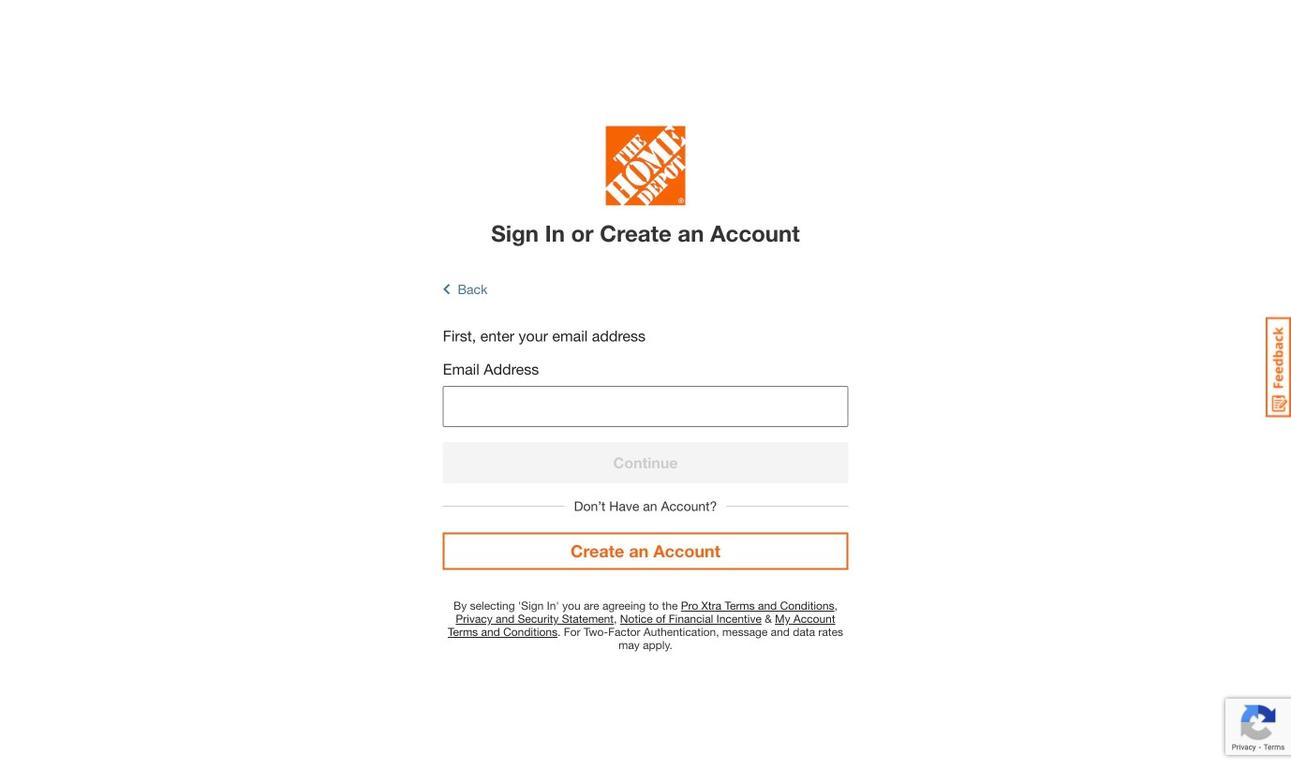 Task type: vqa. For each thing, say whether or not it's contained in the screenshot.
back arrow image
yes



Task type: describe. For each thing, give the bounding box(es) containing it.
back arrow image
[[443, 281, 450, 297]]

thd logo image
[[606, 126, 686, 211]]



Task type: locate. For each thing, give the bounding box(es) containing it.
None email field
[[443, 386, 848, 427]]

feedback link image
[[1266, 317, 1291, 418]]



